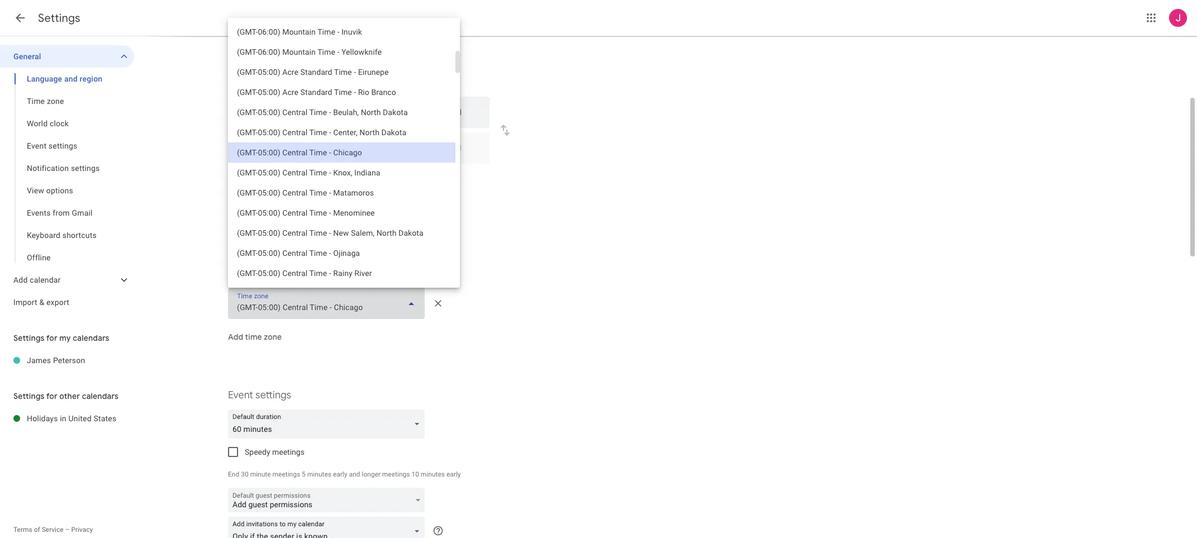 Task type: locate. For each thing, give the bounding box(es) containing it.
clock inside tree
[[50, 119, 69, 128]]

add calendar
[[13, 276, 61, 285]]

time up display
[[228, 56, 250, 68]]

0 vertical spatial my
[[295, 173, 305, 182]]

0 vertical spatial time
[[310, 79, 326, 88]]

add
[[13, 276, 28, 285], [228, 332, 243, 342], [233, 500, 246, 509]]

early right 10
[[447, 471, 461, 478]]

peterson
[[53, 356, 85, 365]]

time zone inside tree
[[27, 97, 64, 106]]

clock
[[50, 119, 69, 128], [257, 247, 281, 259], [287, 270, 306, 279]]

settings
[[38, 11, 80, 25], [13, 333, 45, 343], [13, 391, 45, 401]]

settings up holidays
[[13, 391, 45, 401]]

calendars up states at the bottom left of page
[[82, 391, 119, 401]]

zone
[[252, 56, 274, 68], [328, 79, 344, 88], [47, 97, 64, 106], [353, 173, 370, 182], [264, 332, 282, 342]]

1 horizontal spatial event
[[228, 389, 253, 401]]

holidays in united states tree item
[[0, 408, 134, 430]]

0 horizontal spatial world clock
[[27, 119, 69, 128]]

holidays
[[27, 414, 58, 423]]

default guest permissions add guest permissions
[[233, 492, 313, 509]]

add for add time zone
[[228, 332, 243, 342]]

1 vertical spatial clock
[[257, 247, 281, 259]]

(gmt minus 05:00)central time - rainy river option
[[228, 263, 456, 283]]

add time zone button
[[224, 324, 286, 350]]

settings right 'go back' icon
[[38, 11, 80, 25]]

world clock up "notification"
[[27, 119, 69, 128]]

0 vertical spatial add
[[13, 276, 28, 285]]

2 vertical spatial settings
[[13, 391, 45, 401]]

more
[[247, 196, 262, 203]]

0 horizontal spatial event settings
[[27, 141, 77, 150]]

tree
[[0, 45, 134, 314]]

1 horizontal spatial world
[[228, 247, 255, 259]]

1 vertical spatial and
[[349, 471, 360, 478]]

0 vertical spatial guest
[[256, 492, 272, 500]]

1 vertical spatial world clock
[[228, 247, 281, 259]]

(gmt minus 05:00)central time - chicago option
[[228, 143, 456, 163]]

0 horizontal spatial time zone
[[27, 97, 64, 106]]

settings for settings
[[38, 11, 80, 25]]

add inside tree
[[13, 276, 28, 285]]

5
[[302, 471, 306, 478]]

time zone
[[228, 56, 274, 68], [27, 97, 64, 106]]

notification
[[27, 164, 69, 173]]

10
[[412, 471, 419, 478]]

event settings
[[27, 141, 77, 150], [228, 389, 291, 401]]

0 horizontal spatial world
[[27, 119, 48, 128]]

end
[[228, 471, 239, 478]]

event inside tree
[[27, 141, 47, 150]]

0 horizontal spatial time
[[245, 332, 262, 342]]

0 vertical spatial settings
[[49, 141, 77, 150]]

zone inside tree
[[47, 97, 64, 106]]

display secondary time zone
[[245, 79, 344, 88]]

1 vertical spatial time
[[336, 173, 351, 182]]

meetings up 5
[[272, 448, 305, 457]]

time
[[310, 79, 326, 88], [336, 173, 351, 182], [245, 332, 262, 342]]

world
[[27, 119, 48, 128], [228, 247, 255, 259]]

time inside button
[[245, 332, 262, 342]]

to right ask
[[260, 173, 267, 182]]

1 vertical spatial calendars
[[82, 391, 119, 401]]

0 vertical spatial event settings
[[27, 141, 77, 150]]

0 horizontal spatial event
[[27, 141, 47, 150]]

group
[[0, 68, 134, 269]]

time down language
[[27, 97, 45, 106]]

minutes
[[307, 471, 331, 478], [421, 471, 445, 478]]

0 horizontal spatial clock
[[50, 119, 69, 128]]

2 horizontal spatial clock
[[287, 270, 306, 279]]

&
[[39, 298, 44, 307]]

minutes right 10
[[421, 471, 445, 478]]

early up add guest permissions popup button at the left bottom of page
[[333, 471, 347, 478]]

service
[[42, 526, 64, 534]]

meetings
[[272, 448, 305, 457], [273, 471, 300, 478], [382, 471, 410, 478]]

add time zone
[[228, 332, 282, 342]]

works
[[348, 196, 366, 203]]

to
[[260, 173, 267, 182], [372, 173, 379, 182]]

0 vertical spatial time
[[228, 56, 250, 68]]

0 vertical spatial world
[[27, 119, 48, 128]]

import & export
[[13, 298, 69, 307]]

clock up "notification settings"
[[50, 119, 69, 128]]

1 horizontal spatial to
[[372, 173, 379, 182]]

and left longer
[[349, 471, 360, 478]]

default
[[233, 492, 254, 500]]

for
[[46, 333, 57, 343], [46, 391, 57, 401]]

world down language
[[27, 119, 48, 128]]

event
[[27, 141, 47, 150], [228, 389, 253, 401]]

1 horizontal spatial time
[[228, 56, 250, 68]]

settings for other calendars
[[13, 391, 119, 401]]

my up james peterson tree item
[[59, 333, 71, 343]]

time
[[228, 56, 250, 68], [27, 97, 45, 106]]

2 vertical spatial time
[[245, 332, 262, 342]]

primary
[[307, 173, 334, 182]]

world clock
[[27, 119, 69, 128], [228, 247, 281, 259]]

longer
[[362, 471, 381, 478]]

0 vertical spatial time zone
[[228, 56, 274, 68]]

end 30 minute meetings 5 minutes early and longer meetings 10 minutes early
[[228, 471, 461, 478]]

1 to from the left
[[260, 173, 267, 182]]

0 vertical spatial settings
[[38, 11, 80, 25]]

clock up show world clock
[[257, 247, 281, 259]]

1 early from the left
[[333, 471, 347, 478]]

Label for primary time zone. text field
[[443, 108, 481, 124]]

0 horizontal spatial minutes
[[307, 471, 331, 478]]

view options
[[27, 186, 73, 195]]

group containing language and region
[[0, 68, 134, 269]]

shortcuts
[[62, 231, 97, 240]]

world
[[266, 270, 285, 279]]

united
[[68, 414, 92, 423]]

world up show
[[228, 247, 255, 259]]

privacy
[[71, 526, 93, 534]]

minutes right 5
[[307, 471, 331, 478]]

to left 'current'
[[372, 173, 379, 182]]

2 horizontal spatial time
[[336, 173, 351, 182]]

settings for settings for other calendars
[[13, 391, 45, 401]]

0 vertical spatial event
[[27, 141, 47, 150]]

0 vertical spatial clock
[[50, 119, 69, 128]]

clock right world
[[287, 270, 306, 279]]

zone inside button
[[264, 332, 282, 342]]

calendars up peterson
[[73, 333, 109, 343]]

display
[[245, 79, 270, 88]]

show
[[245, 270, 264, 279]]

tree containing general
[[0, 45, 134, 314]]

import
[[13, 298, 37, 307]]

time zone down language
[[27, 97, 64, 106]]

terms
[[13, 526, 32, 534]]

notification settings
[[27, 164, 100, 173]]

0 vertical spatial and
[[64, 74, 78, 83]]

current
[[381, 173, 405, 182]]

1 vertical spatial my
[[59, 333, 71, 343]]

other
[[59, 391, 80, 401]]

my
[[295, 173, 305, 182], [59, 333, 71, 343]]

0 horizontal spatial early
[[333, 471, 347, 478]]

learn
[[228, 196, 245, 203]]

guest down default
[[248, 500, 268, 509]]

(gmt minus 05:00)central time - ojinaga option
[[228, 243, 456, 263]]

keyboard
[[27, 231, 60, 240]]

early
[[333, 471, 347, 478], [447, 471, 461, 478]]

settings for my calendars
[[13, 333, 109, 343]]

for for my
[[46, 333, 57, 343]]

30
[[241, 471, 249, 478]]

for left 'other'
[[46, 391, 57, 401]]

for for other
[[46, 391, 57, 401]]

and
[[64, 74, 78, 83], [349, 471, 360, 478]]

None field
[[228, 288, 425, 319], [228, 410, 429, 439], [228, 517, 429, 538], [228, 288, 425, 319], [228, 410, 429, 439], [228, 517, 429, 538]]

settings up james
[[13, 333, 45, 343]]

world clock inside tree
[[27, 119, 69, 128]]

guest
[[256, 492, 272, 500], [248, 500, 268, 509]]

1 vertical spatial time
[[27, 97, 45, 106]]

2 for from the top
[[46, 391, 57, 401]]

world clock up show
[[228, 247, 281, 259]]

0 vertical spatial world clock
[[27, 119, 69, 128]]

1 vertical spatial add
[[228, 332, 243, 342]]

1 vertical spatial time zone
[[27, 97, 64, 106]]

and left region
[[64, 74, 78, 83]]

guest right default
[[256, 492, 272, 500]]

1 vertical spatial for
[[46, 391, 57, 401]]

1 horizontal spatial minutes
[[421, 471, 445, 478]]

1 horizontal spatial event settings
[[228, 389, 291, 401]]

0 vertical spatial for
[[46, 333, 57, 343]]

time zone up display
[[228, 56, 274, 68]]

update
[[269, 173, 293, 182]]

meetings left 10
[[382, 471, 410, 478]]

calendars
[[73, 333, 109, 343], [82, 391, 119, 401]]

2 vertical spatial add
[[233, 500, 246, 509]]

1 horizontal spatial clock
[[257, 247, 281, 259]]

my right update
[[295, 173, 305, 182]]

permissions
[[274, 492, 311, 500], [270, 500, 313, 509]]

1 for from the top
[[46, 333, 57, 343]]

0 vertical spatial calendars
[[73, 333, 109, 343]]

terms of service – privacy
[[13, 526, 93, 534]]

for up james peterson
[[46, 333, 57, 343]]

calendars for settings for my calendars
[[73, 333, 109, 343]]

1 horizontal spatial early
[[447, 471, 461, 478]]

add inside button
[[228, 332, 243, 342]]

go back image
[[13, 11, 27, 25]]

0 horizontal spatial time
[[27, 97, 45, 106]]

1 vertical spatial event
[[228, 389, 253, 401]]

1 vertical spatial settings
[[13, 333, 45, 343]]

1 horizontal spatial my
[[295, 173, 305, 182]]

0 horizontal spatial to
[[260, 173, 267, 182]]

2 vertical spatial clock
[[287, 270, 306, 279]]

settings
[[49, 141, 77, 150], [71, 164, 100, 173], [255, 389, 291, 401]]



Task type: describe. For each thing, give the bounding box(es) containing it.
add guest permissions button
[[228, 489, 425, 515]]

holidays in united states
[[27, 414, 116, 423]]

general tree item
[[0, 45, 134, 68]]

settings for settings for my calendars
[[13, 333, 45, 343]]

james peterson tree item
[[0, 349, 134, 372]]

1 horizontal spatial time
[[310, 79, 326, 88]]

privacy link
[[71, 526, 93, 534]]

options
[[46, 186, 73, 195]]

(gmt minus 06:00)mountain time - inuvik option
[[228, 22, 456, 42]]

1 vertical spatial event settings
[[228, 389, 291, 401]]

(gmt minus 06:00)mountain time - edmonton option
[[228, 2, 456, 22]]

keyboard shortcuts
[[27, 231, 97, 240]]

location
[[407, 173, 435, 182]]

calendar
[[30, 276, 61, 285]]

calendars for settings for other calendars
[[82, 391, 119, 401]]

settings heading
[[38, 11, 80, 25]]

0 horizontal spatial and
[[64, 74, 78, 83]]

2 to from the left
[[372, 173, 379, 182]]

(gmt minus 05:00)central time - matamoros option
[[228, 183, 456, 203]]

1 horizontal spatial time zone
[[228, 56, 274, 68]]

language and region
[[27, 74, 102, 83]]

add for add calendar
[[13, 276, 28, 285]]

in
[[60, 414, 66, 423]]

add inside default guest permissions add guest permissions
[[233, 500, 246, 509]]

states
[[94, 414, 116, 423]]

(gmt minus 05:00)central time - menominee option
[[228, 203, 456, 223]]

1 minutes from the left
[[307, 471, 331, 478]]

1 vertical spatial permissions
[[270, 500, 313, 509]]

(gmt minus 05:00)central time - rankin inlet option
[[228, 283, 456, 304]]

minute
[[250, 471, 271, 478]]

(gmt minus 05:00)central time - new salem, north dakota option
[[228, 223, 456, 243]]

meetings left 5
[[273, 471, 300, 478]]

how
[[282, 196, 295, 203]]

language
[[27, 74, 62, 83]]

general
[[13, 52, 41, 61]]

about
[[264, 196, 281, 203]]

0 horizontal spatial my
[[59, 333, 71, 343]]

google
[[297, 196, 318, 203]]

–
[[65, 526, 70, 534]]

1 vertical spatial world
[[228, 247, 255, 259]]

of
[[34, 526, 40, 534]]

1 horizontal spatial and
[[349, 471, 360, 478]]

Label for secondary time zone. text field
[[443, 144, 481, 160]]

1 vertical spatial guest
[[248, 500, 268, 509]]

2 minutes from the left
[[421, 471, 445, 478]]

0 vertical spatial permissions
[[274, 492, 311, 500]]

event settings inside tree
[[27, 141, 77, 150]]

2 vertical spatial settings
[[255, 389, 291, 401]]

(gmt minus 05:00)central time - knox, indiana option
[[228, 163, 456, 183]]

across
[[367, 196, 388, 203]]

from
[[53, 209, 70, 217]]

calendar
[[319, 196, 346, 203]]

(gmt minus 05:00)central time - beulah, north dakota option
[[228, 102, 456, 122]]

time inside tree
[[27, 97, 45, 106]]

speedy meetings
[[245, 448, 305, 457]]

events from gmail
[[27, 209, 93, 217]]

learn more about how google calendar works across
[[228, 196, 389, 203]]

export
[[46, 298, 69, 307]]

1 horizontal spatial world clock
[[228, 247, 281, 259]]

terms of service link
[[13, 526, 64, 534]]

show world clock
[[245, 270, 306, 279]]

secondary
[[272, 79, 308, 88]]

(gmt minus 05:00)central time - center, north dakota option
[[228, 122, 456, 143]]

(gmt minus 05:00)acre standard time - rio branco option
[[228, 82, 456, 102]]

ask
[[245, 173, 258, 182]]

1 vertical spatial settings
[[71, 164, 100, 173]]

(gmt minus 05:00)acre standard time - eirunepe option
[[228, 62, 456, 82]]

ask to update my primary time zone to current location
[[245, 173, 435, 182]]

holidays in united states link
[[27, 408, 134, 430]]

(gmt minus 06:00)mountain time - yellowknife option
[[228, 42, 456, 62]]

speedy
[[245, 448, 270, 457]]

region
[[80, 74, 102, 83]]

world inside tree
[[27, 119, 48, 128]]

james peterson
[[27, 356, 85, 365]]

james
[[27, 356, 51, 365]]

2 early from the left
[[447, 471, 461, 478]]

gmail
[[72, 209, 93, 217]]

events
[[27, 209, 51, 217]]

offline
[[27, 253, 51, 262]]

view
[[27, 186, 44, 195]]



Task type: vqa. For each thing, say whether or not it's contained in the screenshot.
first TO from right
yes



